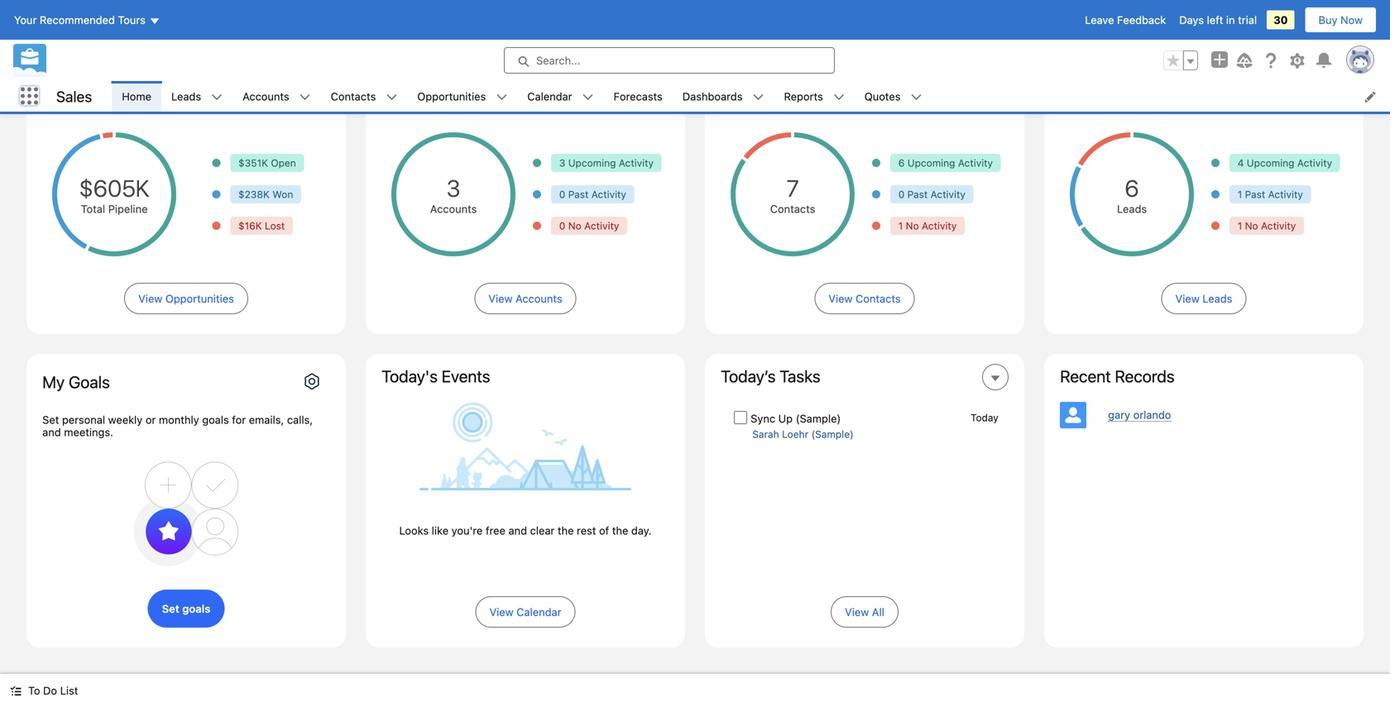 Task type: describe. For each thing, give the bounding box(es) containing it.
no for 6
[[1245, 220, 1258, 232]]

1 vertical spatial (sample)
[[811, 429, 854, 440]]

view for 3
[[488, 292, 513, 305]]

$238k
[[238, 189, 270, 200]]

looks
[[399, 525, 429, 537]]

view leads link
[[1161, 283, 1246, 314]]

buy now
[[1318, 14, 1363, 26]]

recent
[[1060, 367, 1111, 386]]

close deals
[[42, 64, 128, 83]]

contacts list item
[[321, 81, 407, 112]]

calendar list item
[[517, 81, 604, 112]]

this
[[244, 86, 262, 98]]

1 no activity for 7
[[898, 220, 957, 232]]

set personal weekly or monthly goals for emails, calls, and meetings.
[[42, 414, 313, 439]]

7 contacts
[[770, 175, 815, 215]]

leads inside list item
[[171, 90, 201, 103]]

quotes
[[864, 90, 901, 103]]

1 past activity
[[1238, 189, 1303, 200]]

build
[[721, 64, 757, 83]]

seller
[[26, 2, 89, 34]]

4
[[1238, 157, 1244, 169]]

and inside the set personal weekly or monthly goals for emails, calls, and meetings.
[[42, 426, 61, 439]]

today's tasks
[[721, 367, 820, 386]]

3 upcoming activity
[[559, 157, 654, 169]]

open
[[271, 157, 296, 169]]

calls,
[[287, 414, 313, 426]]

7
[[786, 175, 799, 202]]

weekly
[[108, 414, 143, 426]]

no for 3
[[568, 220, 581, 232]]

personal
[[62, 414, 105, 426]]

view calendar link
[[475, 597, 575, 628]]

1 no activity for 6
[[1238, 220, 1296, 232]]

pipeline
[[108, 203, 148, 215]]

leave
[[1085, 14, 1114, 26]]

leads for 6
[[1117, 203, 1147, 215]]

buy
[[1318, 14, 1337, 26]]

$16k
[[238, 220, 262, 232]]

sarah
[[752, 429, 779, 440]]

last
[[932, 86, 950, 98]]

meetings.
[[64, 426, 113, 439]]

text default image for calendar
[[582, 91, 594, 103]]

0 vertical spatial my
[[417, 64, 439, 83]]

text default image for contacts
[[386, 91, 397, 103]]

meetings
[[287, 408, 330, 419]]

now
[[1340, 14, 1363, 26]]

text default image for accounts
[[299, 91, 311, 103]]

upcoming for 6
[[1247, 157, 1294, 169]]

me for $605k
[[165, 86, 181, 98]]

days
[[1179, 14, 1204, 26]]

today's
[[382, 367, 438, 386]]

6 for 6 upcoming activity
[[898, 157, 905, 169]]

quarter
[[265, 86, 302, 98]]

text default image for opportunities
[[496, 91, 507, 103]]

view all
[[845, 606, 884, 618]]

accounts list item
[[233, 81, 321, 112]]

view leads
[[1175, 292, 1232, 305]]

contacts link
[[321, 81, 386, 112]]

past for 7
[[907, 189, 928, 200]]

3 for 3 upcoming activity
[[559, 157, 565, 169]]

2 horizontal spatial the
[[913, 86, 929, 98]]

orlando
[[1133, 409, 1171, 421]]

me for 7
[[820, 86, 836, 98]]

0 down 3 upcoming activity
[[559, 220, 565, 232]]

view for $605k
[[138, 292, 162, 305]]

view all link
[[831, 597, 898, 628]]

$16k lost
[[238, 220, 285, 232]]

opportunities for opportunities owned by me and closing this quarter
[[42, 86, 111, 98]]

contacts inside list item
[[331, 90, 376, 103]]

close
[[42, 64, 83, 83]]

to do list
[[28, 685, 78, 697]]

owned for $605k
[[114, 86, 147, 98]]

and for looks
[[508, 525, 527, 537]]

text default image for dashboards
[[752, 91, 764, 103]]

sync up (sample) sarah loehr (sample)
[[751, 412, 854, 440]]

text default image inside the to do list button
[[10, 686, 22, 697]]

by for 3
[[467, 86, 480, 98]]

opportunities link
[[407, 81, 496, 112]]

1 for 7
[[898, 220, 903, 232]]

set goals
[[260, 367, 330, 386]]

forecasts link
[[604, 81, 672, 112]]

to do list button
[[0, 674, 88, 707]]

reports
[[784, 90, 823, 103]]

0 vertical spatial home
[[94, 2, 162, 34]]

left
[[1207, 14, 1223, 26]]

build relationships
[[721, 64, 858, 83]]

your recommended tours
[[14, 14, 146, 26]]

search...
[[536, 54, 580, 67]]

days
[[970, 86, 993, 98]]

Meetings text field
[[193, 424, 330, 453]]

set goals
[[162, 603, 210, 615]]

user image
[[1060, 402, 1087, 429]]

leave feedback
[[1085, 14, 1166, 26]]

to
[[28, 685, 40, 697]]

0 past activity for 7
[[898, 189, 965, 200]]

view accounts
[[488, 292, 562, 305]]

day.
[[631, 525, 652, 537]]

home link
[[112, 81, 161, 112]]

6 for 6 leads
[[1125, 175, 1139, 202]]

free
[[486, 525, 505, 537]]

all
[[872, 606, 884, 618]]

goals for set goals
[[260, 367, 302, 386]]

view for 6
[[1175, 292, 1200, 305]]

opportunities inside view opportunities link
[[165, 292, 234, 305]]

set for set personal weekly or monthly goals for emails, calls, and meetings.
[[42, 414, 59, 426]]

your
[[14, 14, 37, 26]]

set goals button
[[148, 590, 225, 628]]

recent records
[[1060, 367, 1175, 386]]

$351k open
[[238, 157, 296, 169]]

up
[[778, 412, 793, 425]]

relationships
[[761, 64, 858, 83]]

6 leads
[[1117, 175, 1147, 215]]

sarah loehr (sample) link
[[752, 429, 854, 441]]

text default image inside the leads list item
[[211, 91, 223, 103]]

dashboards
[[682, 90, 743, 103]]

by for 7
[[805, 86, 817, 98]]

leave feedback link
[[1085, 14, 1166, 26]]

view contacts link
[[814, 283, 915, 314]]



Task type: vqa. For each thing, say whether or not it's contained in the screenshot.


Task type: locate. For each thing, give the bounding box(es) containing it.
upcoming up 0 no activity
[[568, 157, 616, 169]]

0 for 7
[[898, 189, 905, 200]]

view calendar
[[489, 606, 561, 618]]

owned for 7
[[769, 86, 802, 98]]

sync
[[751, 412, 775, 425]]

opportunities inside opportunities link
[[417, 90, 486, 103]]

30
[[1273, 14, 1288, 26]]

and for contacts
[[839, 86, 857, 98]]

by
[[150, 86, 162, 98], [467, 86, 480, 98], [805, 86, 817, 98]]

2 vertical spatial set
[[162, 603, 179, 615]]

reports list item
[[774, 81, 855, 112]]

sync up (sample) link
[[751, 412, 841, 425]]

0 horizontal spatial leads
[[171, 90, 201, 103]]

2 horizontal spatial upcoming
[[1247, 157, 1294, 169]]

2 vertical spatial leads
[[1202, 292, 1232, 305]]

and right free
[[508, 525, 527, 537]]

2 text default image from the left
[[386, 91, 397, 103]]

0 horizontal spatial 3
[[447, 175, 460, 202]]

past for 6
[[1245, 189, 1265, 200]]

view accounts link
[[474, 283, 576, 314]]

feedback
[[1117, 14, 1166, 26]]

2 past from the left
[[907, 189, 928, 200]]

2 horizontal spatial opportunities
[[417, 90, 486, 103]]

1 down 4
[[1238, 189, 1242, 200]]

contacts owned by me and created in the last 90 days
[[721, 86, 993, 98]]

0 horizontal spatial set
[[42, 414, 59, 426]]

0 vertical spatial calendar
[[527, 90, 572, 103]]

rest
[[577, 525, 596, 537]]

3 past from the left
[[1245, 189, 1265, 200]]

calls
[[157, 408, 180, 419]]

0 up 0 no activity
[[559, 189, 565, 200]]

1 horizontal spatial owned
[[431, 86, 465, 98]]

owned
[[114, 86, 147, 98], [431, 86, 465, 98], [769, 86, 802, 98]]

text default image down the build
[[752, 91, 764, 103]]

3 me from the left
[[820, 86, 836, 98]]

3 accounts
[[430, 175, 477, 215]]

1 horizontal spatial upcoming
[[907, 157, 955, 169]]

plan my accounts
[[382, 64, 511, 83]]

6 inside 6 leads
[[1125, 175, 1139, 202]]

past down 4 upcoming activity
[[1245, 189, 1265, 200]]

set inside button
[[162, 603, 179, 615]]

text default image
[[299, 91, 311, 103], [386, 91, 397, 103], [496, 91, 507, 103], [582, 91, 594, 103], [752, 91, 764, 103], [833, 91, 845, 103], [911, 91, 922, 103]]

owned down plan my accounts
[[431, 86, 465, 98]]

1 1 no activity from the left
[[898, 220, 957, 232]]

leads list item
[[161, 81, 233, 112]]

calendar inside view calendar 'link'
[[516, 606, 561, 618]]

set for set goals
[[306, 367, 330, 386]]

0 vertical spatial goals
[[202, 414, 229, 426]]

accounts inside list item
[[243, 90, 289, 103]]

text default image
[[211, 91, 223, 103], [10, 686, 22, 697]]

2 horizontal spatial by
[[805, 86, 817, 98]]

text default image inside opportunities list item
[[496, 91, 507, 103]]

1 horizontal spatial my
[[417, 64, 439, 83]]

days left in trial
[[1179, 14, 1257, 26]]

1 owned from the left
[[114, 86, 147, 98]]

1 vertical spatial 3
[[447, 175, 460, 202]]

no
[[568, 220, 581, 232], [906, 220, 919, 232], [1245, 220, 1258, 232]]

1 horizontal spatial in
[[1226, 14, 1235, 26]]

no down 3 upcoming activity
[[568, 220, 581, 232]]

accounts link
[[233, 81, 299, 112]]

1 vertical spatial goals
[[182, 603, 210, 615]]

0 horizontal spatial 0 past activity
[[559, 189, 626, 200]]

$351k
[[238, 157, 268, 169]]

records
[[1115, 367, 1175, 386]]

today's
[[721, 367, 776, 386]]

past up 0 no activity
[[568, 189, 589, 200]]

1 vertical spatial leads
[[1117, 203, 1147, 215]]

text default image for quotes
[[911, 91, 922, 103]]

goals for my goals
[[69, 372, 110, 392]]

0 horizontal spatial goals
[[69, 372, 110, 392]]

0 vertical spatial in
[[1226, 14, 1235, 26]]

1 no activity down 1 past activity
[[1238, 220, 1296, 232]]

2 me from the left
[[483, 86, 498, 98]]

1 vertical spatial calendar
[[516, 606, 561, 618]]

text default image inside accounts list item
[[299, 91, 311, 103]]

2 horizontal spatial leads
[[1202, 292, 1232, 305]]

1 no activity down 6 upcoming activity
[[898, 220, 957, 232]]

tours
[[118, 14, 146, 26]]

in
[[1226, 14, 1235, 26], [901, 86, 910, 98]]

accounts owned by me
[[382, 86, 498, 98]]

opportunities list item
[[407, 81, 517, 112]]

1 horizontal spatial text default image
[[211, 91, 223, 103]]

my goals
[[42, 372, 110, 392]]

1 horizontal spatial me
[[483, 86, 498, 98]]

total
[[81, 203, 105, 215]]

my
[[417, 64, 439, 83], [42, 372, 65, 392]]

2 owned from the left
[[431, 86, 465, 98]]

goals up emails,
[[260, 367, 302, 386]]

1 horizontal spatial 3
[[559, 157, 565, 169]]

and for opportunities
[[183, 86, 202, 98]]

text default image right reports
[[833, 91, 845, 103]]

quotes link
[[855, 81, 911, 112]]

0 past activity up 0 no activity
[[559, 189, 626, 200]]

view opportunities link
[[124, 283, 248, 314]]

no down 6 upcoming activity
[[906, 220, 919, 232]]

0 horizontal spatial me
[[165, 86, 181, 98]]

3 upcoming from the left
[[1247, 157, 1294, 169]]

1 vertical spatial home
[[122, 90, 151, 103]]

1 upcoming from the left
[[568, 157, 616, 169]]

view inside 'link'
[[489, 606, 514, 618]]

and left personal
[[42, 426, 61, 439]]

lost
[[265, 220, 285, 232]]

set inside the set personal weekly or monthly goals for emails, calls, and meetings.
[[42, 414, 59, 426]]

Emails text field
[[193, 482, 330, 511]]

0 horizontal spatial owned
[[114, 86, 147, 98]]

1 horizontal spatial 0 past activity
[[898, 189, 965, 200]]

text default image down plan
[[386, 91, 397, 103]]

goals up personal
[[69, 372, 110, 392]]

1 past from the left
[[568, 189, 589, 200]]

1 by from the left
[[150, 86, 162, 98]]

me right home link at the top left of the page
[[165, 86, 181, 98]]

0 horizontal spatial upcoming
[[568, 157, 616, 169]]

text default image inside contacts list item
[[386, 91, 397, 103]]

buy now button
[[1304, 7, 1377, 33]]

0 past activity down 6 upcoming activity
[[898, 189, 965, 200]]

text default image inside calendar list item
[[582, 91, 594, 103]]

calendar down search...
[[527, 90, 572, 103]]

contacts
[[721, 86, 766, 98], [331, 90, 376, 103], [770, 203, 815, 215], [856, 292, 901, 305]]

view opportunities
[[138, 292, 234, 305]]

no down 1 past activity
[[1245, 220, 1258, 232]]

gary orlando
[[1108, 409, 1171, 421]]

text default image left this
[[211, 91, 223, 103]]

leads link
[[161, 81, 211, 112]]

dashboards link
[[672, 81, 752, 112]]

do
[[43, 685, 57, 697]]

and left 'closing'
[[183, 86, 202, 98]]

0 horizontal spatial past
[[568, 189, 589, 200]]

leads for view
[[1202, 292, 1232, 305]]

events
[[442, 367, 490, 386]]

calendar down clear
[[516, 606, 561, 618]]

text default image left the to
[[10, 686, 22, 697]]

0 vertical spatial 3
[[559, 157, 565, 169]]

upcoming for 3
[[568, 157, 616, 169]]

the right of
[[612, 525, 628, 537]]

trial
[[1238, 14, 1257, 26]]

4 upcoming activity
[[1238, 157, 1332, 169]]

text default image for reports
[[833, 91, 845, 103]]

loehr
[[782, 429, 809, 440]]

3 for 3 accounts
[[447, 175, 460, 202]]

owned down build relationships
[[769, 86, 802, 98]]

2 no from the left
[[906, 220, 919, 232]]

calendar inside calendar link
[[527, 90, 572, 103]]

me down relationships
[[820, 86, 836, 98]]

0 no activity
[[559, 220, 619, 232]]

won
[[272, 189, 293, 200]]

text default image inside quotes list item
[[911, 91, 922, 103]]

1 vertical spatial set
[[42, 414, 59, 426]]

set for set goals
[[162, 603, 179, 615]]

0 vertical spatial 6
[[898, 157, 905, 169]]

0 horizontal spatial in
[[901, 86, 910, 98]]

7 text default image from the left
[[911, 91, 922, 103]]

of
[[599, 525, 609, 537]]

(sample) up sarah loehr (sample) link
[[796, 412, 841, 425]]

owned for 3
[[431, 86, 465, 98]]

0 horizontal spatial 1 no activity
[[898, 220, 957, 232]]

1 horizontal spatial no
[[906, 220, 919, 232]]

1 horizontal spatial past
[[907, 189, 928, 200]]

in right 'left'
[[1226, 14, 1235, 26]]

or
[[146, 414, 156, 426]]

1 me from the left
[[165, 86, 181, 98]]

0 horizontal spatial text default image
[[10, 686, 22, 697]]

0 vertical spatial leads
[[171, 90, 201, 103]]

my up accounts owned by me
[[417, 64, 439, 83]]

2 0 past activity from the left
[[898, 189, 965, 200]]

past for 3
[[568, 189, 589, 200]]

forecasts
[[614, 90, 663, 103]]

dashboards list item
[[672, 81, 774, 112]]

1 vertical spatial my
[[42, 372, 65, 392]]

goals inside button
[[182, 603, 210, 615]]

3 owned from the left
[[769, 86, 802, 98]]

tasks
[[780, 367, 820, 386]]

0 past activity for 3
[[559, 189, 626, 200]]

opportunities
[[42, 86, 111, 98], [417, 90, 486, 103], [165, 292, 234, 305]]

accounts
[[443, 64, 511, 83], [382, 86, 428, 98], [243, 90, 289, 103], [430, 203, 477, 215], [516, 292, 562, 305]]

1 horizontal spatial 6
[[1125, 175, 1139, 202]]

3 text default image from the left
[[496, 91, 507, 103]]

5 text default image from the left
[[752, 91, 764, 103]]

1 vertical spatial text default image
[[10, 686, 22, 697]]

2 horizontal spatial me
[[820, 86, 836, 98]]

home
[[94, 2, 162, 34], [122, 90, 151, 103]]

clear
[[530, 525, 555, 537]]

1 horizontal spatial set
[[162, 603, 179, 615]]

text default image inside the dashboards "list item"
[[752, 91, 764, 103]]

1 no from the left
[[568, 220, 581, 232]]

looks like you're free and clear the rest of the day.
[[399, 525, 652, 537]]

2 1 no activity from the left
[[1238, 220, 1296, 232]]

recommended
[[40, 14, 115, 26]]

$605k total pipeline
[[79, 175, 149, 215]]

upcoming right 4
[[1247, 157, 1294, 169]]

1 no activity
[[898, 220, 957, 232], [1238, 220, 1296, 232]]

0 horizontal spatial the
[[558, 525, 574, 537]]

0 down 6 upcoming activity
[[898, 189, 905, 200]]

0 horizontal spatial by
[[150, 86, 162, 98]]

1 horizontal spatial opportunities
[[165, 292, 234, 305]]

text default image left last
[[911, 91, 922, 103]]

me down plan my accounts
[[483, 86, 498, 98]]

1 horizontal spatial goals
[[260, 367, 302, 386]]

list
[[60, 685, 78, 697]]

1 vertical spatial 6
[[1125, 175, 1139, 202]]

1 vertical spatial in
[[901, 86, 910, 98]]

3 inside 3 accounts
[[447, 175, 460, 202]]

sales
[[56, 87, 92, 105]]

3 no from the left
[[1245, 220, 1258, 232]]

calendar
[[527, 90, 572, 103], [516, 606, 561, 618]]

1 down 1 past activity
[[1238, 220, 1242, 232]]

(sample)
[[796, 412, 841, 425], [811, 429, 854, 440]]

text default image inside reports list item
[[833, 91, 845, 103]]

deals
[[87, 64, 128, 83]]

opportunities for opportunities
[[417, 90, 486, 103]]

group
[[1163, 50, 1198, 70]]

1 0 past activity from the left
[[559, 189, 626, 200]]

today's events
[[382, 367, 490, 386]]

the left last
[[913, 86, 929, 98]]

you're
[[451, 525, 483, 537]]

0 vertical spatial (sample)
[[796, 412, 841, 425]]

1 horizontal spatial 1 no activity
[[1238, 220, 1296, 232]]

1 for 6
[[1238, 220, 1242, 232]]

list containing home
[[112, 81, 1390, 112]]

gary
[[1108, 409, 1130, 421]]

0 for 3
[[559, 189, 565, 200]]

upcoming for 7
[[907, 157, 955, 169]]

reports link
[[774, 81, 833, 112]]

goals inside the set personal weekly or monthly goals for emails, calls, and meetings.
[[202, 414, 229, 426]]

1 down 6 upcoming activity
[[898, 220, 903, 232]]

2 horizontal spatial owned
[[769, 86, 802, 98]]

2 upcoming from the left
[[907, 157, 955, 169]]

$238k won
[[238, 189, 293, 200]]

monthly
[[159, 414, 199, 426]]

2 by from the left
[[467, 86, 480, 98]]

2 horizontal spatial set
[[306, 367, 330, 386]]

text default image left forecasts link
[[582, 91, 594, 103]]

2 horizontal spatial past
[[1245, 189, 1265, 200]]

Calls text field
[[42, 424, 180, 453]]

6 upcoming activity
[[898, 157, 993, 169]]

owned down deals
[[114, 86, 147, 98]]

text default image left "contacts" link
[[299, 91, 311, 103]]

upcoming
[[568, 157, 616, 169], [907, 157, 955, 169], [1247, 157, 1294, 169]]

90
[[953, 86, 967, 98]]

by for $605k
[[150, 86, 162, 98]]

4 text default image from the left
[[582, 91, 594, 103]]

1 horizontal spatial leads
[[1117, 203, 1147, 215]]

and left created
[[839, 86, 857, 98]]

0 horizontal spatial my
[[42, 372, 65, 392]]

1 text default image from the left
[[299, 91, 311, 103]]

0 horizontal spatial no
[[568, 220, 581, 232]]

(sample) right loehr at the right of the page
[[811, 429, 854, 440]]

1 horizontal spatial by
[[467, 86, 480, 98]]

no for 7
[[906, 220, 919, 232]]

upcoming down last
[[907, 157, 955, 169]]

6 text default image from the left
[[833, 91, 845, 103]]

0 horizontal spatial opportunities
[[42, 86, 111, 98]]

today
[[971, 412, 998, 424]]

$605k
[[79, 175, 149, 202]]

in right quotes
[[901, 86, 910, 98]]

quotes list item
[[855, 81, 932, 112]]

3 by from the left
[[805, 86, 817, 98]]

created
[[860, 86, 898, 98]]

past down 6 upcoming activity
[[907, 189, 928, 200]]

seller home
[[26, 2, 162, 34]]

3
[[559, 157, 565, 169], [447, 175, 460, 202]]

0 vertical spatial text default image
[[211, 91, 223, 103]]

the left rest
[[558, 525, 574, 537]]

text default image left calendar link
[[496, 91, 507, 103]]

goals
[[202, 414, 229, 426], [182, 603, 210, 615]]

view for 7
[[828, 292, 853, 305]]

calendar link
[[517, 81, 582, 112]]

my up personal
[[42, 372, 65, 392]]

me for 3
[[483, 86, 498, 98]]

1 horizontal spatial the
[[612, 525, 628, 537]]

0 horizontal spatial 6
[[898, 157, 905, 169]]

0 vertical spatial set
[[306, 367, 330, 386]]

2 horizontal spatial no
[[1245, 220, 1258, 232]]

list
[[112, 81, 1390, 112]]

leads
[[171, 90, 201, 103], [1117, 203, 1147, 215], [1202, 292, 1232, 305]]



